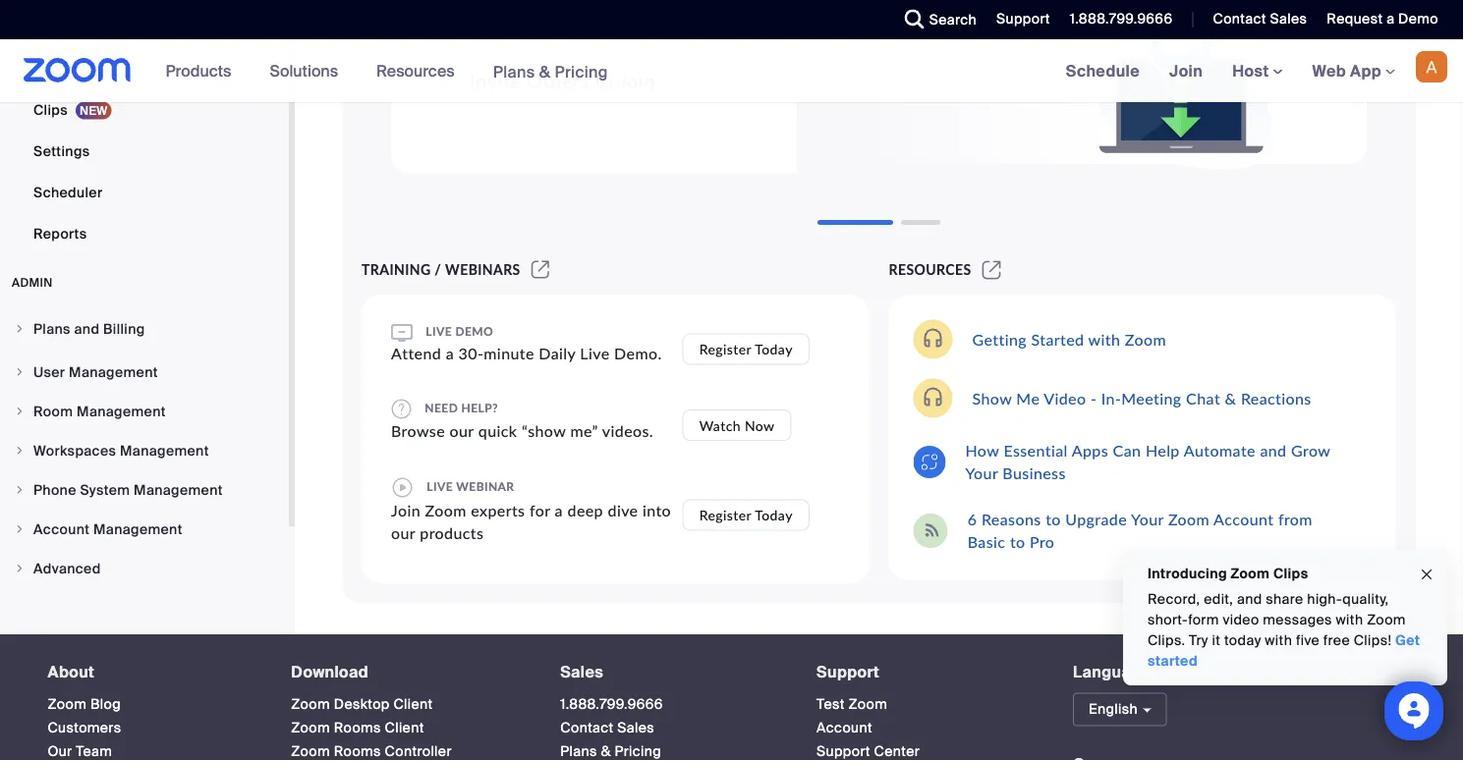Task type: locate. For each thing, give the bounding box(es) containing it.
contact sales link
[[1199, 0, 1313, 39], [1213, 10, 1308, 28], [560, 720, 655, 738]]

download link
[[291, 662, 369, 683]]

right image left room
[[14, 406, 26, 418]]

1 vertical spatial and
[[1260, 441, 1287, 460]]

0 horizontal spatial support
[[817, 662, 880, 683]]

english
[[1089, 701, 1138, 719]]

zoom inside 6 reasons to upgrade your zoom account from basic to pro
[[1169, 510, 1210, 529]]

request a demo
[[1327, 10, 1439, 28]]

web app button
[[1313, 60, 1396, 81]]

contact
[[1213, 10, 1267, 28], [560, 720, 614, 738]]

window new image for training / webinars
[[529, 261, 553, 278]]

products button
[[166, 39, 240, 102]]

0 horizontal spatial our
[[391, 523, 416, 543]]

3 right image from the top
[[14, 563, 26, 575]]

clips up settings
[[33, 101, 68, 119]]

/
[[435, 261, 442, 278]]

right image left user
[[14, 367, 26, 378]]

workspaces
[[33, 442, 116, 460]]

plans up user
[[33, 320, 71, 338]]

0 horizontal spatial a
[[446, 344, 454, 363]]

right image inside 'plans and billing' menu item
[[14, 323, 26, 335]]

-
[[1091, 389, 1097, 408]]

in-
[[1102, 389, 1122, 408]]

right image left phone
[[14, 485, 26, 496]]

your right upgrade
[[1131, 510, 1164, 529]]

1 horizontal spatial window new image
[[980, 261, 1005, 278]]

plans inside product information navigation
[[493, 61, 535, 82]]

videos.
[[602, 421, 654, 440]]

live left webinar
[[427, 479, 453, 493]]

plans for plans & pricing
[[493, 61, 535, 82]]

minute
[[484, 344, 535, 363]]

management inside the account management menu item
[[93, 520, 183, 539]]

join inside meetings navigation
[[1170, 60, 1203, 81]]

app
[[1351, 60, 1382, 81]]

0 horizontal spatial join
[[391, 501, 421, 520]]

1.888.799.9666 inside button
[[1070, 10, 1173, 28]]

reports link
[[0, 214, 289, 254]]

right image down admin
[[14, 323, 26, 335]]

1.888.799.9666 down sales link at the bottom
[[560, 696, 663, 714]]

management up the room management
[[69, 363, 158, 381]]

1.888.799.9666 button
[[1055, 0, 1178, 39], [1070, 10, 1173, 28]]

web
[[1313, 60, 1347, 81]]

client right desktop
[[394, 696, 433, 714]]

zoom up introducing
[[1169, 510, 1210, 529]]

1 horizontal spatial join
[[619, 69, 655, 92]]

clips up share
[[1274, 565, 1309, 583]]

6 reasons to upgrade your zoom account from basic to pro link
[[968, 510, 1313, 552]]

2 register today button from the top
[[683, 500, 810, 531]]

support
[[997, 10, 1051, 28], [817, 662, 880, 683]]

0 vertical spatial support
[[997, 10, 1051, 28]]

and left grow
[[1260, 441, 1287, 460]]

personal menu menu
[[0, 0, 289, 256]]

right image inside room management menu item
[[14, 406, 26, 418]]

0 vertical spatial register today
[[700, 341, 793, 358]]

with right started
[[1089, 330, 1121, 349]]

chat
[[1186, 389, 1221, 408]]

account link
[[817, 720, 873, 738]]

1 vertical spatial plans
[[33, 320, 71, 338]]

3
[[429, 70, 438, 89]]

1 horizontal spatial a
[[555, 501, 563, 520]]

3 right image from the top
[[14, 406, 26, 418]]

zoom left rooms
[[291, 720, 330, 738]]

a left demo
[[1387, 10, 1395, 28]]

1 vertical spatial support
[[817, 662, 880, 683]]

support right search
[[997, 10, 1051, 28]]

right image left account management
[[14, 524, 26, 536]]

to right others
[[595, 69, 614, 92]]

client right rooms
[[385, 720, 424, 738]]

right image inside advanced menu item
[[14, 563, 26, 575]]

1 vertical spatial a
[[446, 344, 454, 363]]

1 right image from the top
[[14, 323, 26, 335]]

management for workspaces management
[[120, 442, 209, 460]]

1 horizontal spatial your
[[1131, 510, 1164, 529]]

2 register today from the top
[[700, 507, 793, 524]]

0 vertical spatial today
[[755, 341, 793, 358]]

me"
[[570, 421, 598, 440]]

zoom up customers link
[[48, 696, 87, 714]]

clips!
[[1354, 632, 1392, 650]]

today up now
[[755, 341, 793, 358]]

2 today from the top
[[755, 507, 793, 524]]

watch now
[[700, 417, 775, 434]]

1 vertical spatial client
[[385, 720, 424, 738]]

1 vertical spatial your
[[1131, 510, 1164, 529]]

1.888.799.9666 contact sales
[[560, 696, 663, 738]]

join for join
[[1170, 60, 1203, 81]]

our left products
[[391, 523, 416, 543]]

management inside phone system management menu item
[[134, 481, 223, 499]]

reactions
[[1241, 389, 1312, 408]]

product information navigation
[[151, 39, 623, 104]]

plans for plans and billing
[[33, 320, 71, 338]]

0 vertical spatial and
[[74, 320, 100, 338]]

2 horizontal spatial to
[[1046, 510, 1061, 529]]

zoom logo image
[[24, 58, 131, 83]]

management inside user management menu item
[[69, 363, 158, 381]]

1 window new image from the left
[[529, 261, 553, 278]]

1 horizontal spatial to
[[1010, 533, 1026, 552]]

2 vertical spatial right image
[[14, 563, 26, 575]]

to for join
[[595, 69, 614, 92]]

1 vertical spatial right image
[[14, 485, 26, 496]]

join inside join zoom experts for a deep dive into our products
[[391, 501, 421, 520]]

2 right image from the top
[[14, 485, 26, 496]]

2 horizontal spatial sales
[[1270, 10, 1308, 28]]

1 vertical spatial sales
[[560, 662, 604, 683]]

with up the free
[[1336, 611, 1364, 630]]

2 horizontal spatial with
[[1336, 611, 1364, 630]]

zoom up clips!
[[1367, 611, 1406, 630]]

management for room management
[[77, 403, 166, 421]]

0 horizontal spatial &
[[539, 61, 551, 82]]

right image
[[14, 445, 26, 457], [14, 485, 26, 496], [14, 563, 26, 575]]

& left "pricing"
[[539, 61, 551, 82]]

support up test zoom "link"
[[817, 662, 880, 683]]

register today button up "watch now" button
[[683, 334, 810, 365]]

0 horizontal spatial 1.888.799.9666
[[560, 696, 663, 714]]

close image
[[1419, 564, 1435, 586]]

right image inside the account management menu item
[[14, 524, 26, 536]]

right image
[[14, 323, 26, 335], [14, 367, 26, 378], [14, 406, 26, 418], [14, 524, 26, 536]]

and up video on the right bottom of page
[[1237, 591, 1263, 609]]

0 horizontal spatial clips
[[33, 101, 68, 119]]

right image left advanced
[[14, 563, 26, 575]]

0 horizontal spatial to
[[595, 69, 614, 92]]

rooms
[[334, 720, 381, 738]]

schedule link
[[1051, 39, 1155, 102]]

window new image right webinars at the top left
[[529, 261, 553, 278]]

0 vertical spatial register
[[700, 341, 752, 358]]

our down need help? in the bottom left of the page
[[450, 421, 474, 440]]

register today button for attend a 30-minute daily live demo.
[[683, 334, 810, 365]]

banner
[[0, 39, 1464, 104]]

right image left workspaces
[[14, 445, 26, 457]]

training / webinars
[[362, 261, 521, 278]]

1 horizontal spatial 1.888.799.9666
[[1070, 10, 1173, 28]]

30-
[[459, 344, 484, 363]]

1 horizontal spatial clips
[[1274, 565, 1309, 583]]

account up advanced
[[33, 520, 90, 539]]

plans & pricing link
[[493, 61, 608, 82], [493, 61, 608, 82]]

join for join zoom experts for a deep dive into our products
[[391, 501, 421, 520]]

clips
[[33, 101, 68, 119], [1274, 565, 1309, 583]]

1 right image from the top
[[14, 445, 26, 457]]

0 vertical spatial right image
[[14, 445, 26, 457]]

0 vertical spatial our
[[450, 421, 474, 440]]

sales up '1.888.799.9666' link
[[560, 662, 604, 683]]

register today
[[700, 341, 793, 358], [700, 507, 793, 524]]

0 vertical spatial live
[[426, 324, 452, 339]]

0 horizontal spatial plans
[[33, 320, 71, 338]]

1 vertical spatial 1.888.799.9666
[[560, 696, 663, 714]]

getting started with zoom
[[973, 330, 1167, 349]]

and inside record, edit, and share high-quality, short-form video messages with zoom clips. try it today with five free clips!
[[1237, 591, 1263, 609]]

live up attend
[[426, 324, 452, 339]]

1 vertical spatial contact
[[560, 720, 614, 738]]

and inside how essential apps can help automate and grow your business
[[1260, 441, 1287, 460]]

2 horizontal spatial join
[[1170, 60, 1203, 81]]

deep
[[568, 501, 604, 520]]

and
[[74, 320, 100, 338], [1260, 441, 1287, 460], [1237, 591, 1263, 609]]

"show
[[522, 421, 566, 440]]

1 horizontal spatial plans
[[493, 61, 535, 82]]

0 horizontal spatial with
[[1089, 330, 1121, 349]]

management down room management menu item
[[120, 442, 209, 460]]

0 vertical spatial register today button
[[683, 334, 810, 365]]

a for request
[[1387, 10, 1395, 28]]

register today for attend a 30-minute daily live demo.
[[700, 341, 793, 358]]

1 horizontal spatial sales
[[618, 720, 655, 738]]

1 vertical spatial register today button
[[683, 500, 810, 531]]

a inside join zoom experts for a deep dive into our products
[[555, 501, 563, 520]]

browse our quick "show me" videos.
[[391, 421, 654, 440]]

1 vertical spatial our
[[391, 523, 416, 543]]

0 vertical spatial to
[[595, 69, 614, 92]]

1 vertical spatial clips
[[1274, 565, 1309, 583]]

plans inside menu item
[[33, 320, 71, 338]]

support link
[[982, 0, 1055, 39], [997, 10, 1051, 28], [817, 662, 880, 683]]

today for attend a 30-minute daily live demo.
[[755, 341, 793, 358]]

register today button right into
[[683, 500, 810, 531]]

plans left "pricing"
[[493, 61, 535, 82]]

live demo
[[423, 324, 494, 339]]

contact down '1.888.799.9666' link
[[560, 720, 614, 738]]

2 register from the top
[[700, 507, 752, 524]]

join
[[1170, 60, 1203, 81], [619, 69, 655, 92], [391, 501, 421, 520]]

video
[[1223, 611, 1260, 630]]

client
[[394, 696, 433, 714], [385, 720, 424, 738]]

web app
[[1313, 60, 1382, 81]]

join left host
[[1170, 60, 1203, 81]]

1 vertical spatial live
[[427, 479, 453, 493]]

right image inside user management menu item
[[14, 367, 26, 378]]

and left billing
[[74, 320, 100, 338]]

register today for join zoom experts for a deep dive into our products
[[700, 507, 793, 524]]

management for user management
[[69, 363, 158, 381]]

resources button
[[377, 39, 464, 102]]

0 vertical spatial your
[[966, 464, 998, 483]]

join up products
[[391, 501, 421, 520]]

1 register today from the top
[[700, 341, 793, 358]]

2 vertical spatial a
[[555, 501, 563, 520]]

1 vertical spatial &
[[1225, 389, 1237, 408]]

our
[[450, 421, 474, 440], [391, 523, 416, 543]]

1 vertical spatial today
[[755, 507, 793, 524]]

2 right image from the top
[[14, 367, 26, 378]]

to up "pro"
[[1046, 510, 1061, 529]]

to for upgrade
[[1046, 510, 1061, 529]]

& right chat
[[1225, 389, 1237, 408]]

right image inside phone system management menu item
[[14, 485, 26, 496]]

1 vertical spatial to
[[1046, 510, 1061, 529]]

request
[[1327, 10, 1383, 28]]

sales down '1.888.799.9666' link
[[618, 720, 655, 738]]

0 vertical spatial a
[[1387, 10, 1395, 28]]

0 vertical spatial with
[[1089, 330, 1121, 349]]

system
[[80, 481, 130, 499]]

account left from
[[1214, 510, 1274, 529]]

1 horizontal spatial with
[[1265, 632, 1293, 650]]

zoom inside record, edit, and share high-quality, short-form video messages with zoom clips. try it today with five free clips!
[[1367, 611, 1406, 630]]

1 horizontal spatial our
[[450, 421, 474, 440]]

today for join zoom experts for a deep dive into our products
[[755, 507, 793, 524]]

register today up "watch now" button
[[700, 341, 793, 358]]

2 vertical spatial sales
[[618, 720, 655, 738]]

1 vertical spatial register today
[[700, 507, 793, 524]]

join right "pricing"
[[619, 69, 655, 92]]

4 right image from the top
[[14, 524, 26, 536]]

a left 30-
[[446, 344, 454, 363]]

window new image
[[529, 261, 553, 278], [980, 261, 1005, 278]]

1.888.799.9666 button up schedule link
[[1070, 10, 1173, 28]]

experts
[[471, 501, 525, 520]]

zoom up products
[[425, 501, 467, 520]]

demo.
[[614, 344, 662, 363]]

management down phone system management menu item
[[93, 520, 183, 539]]

grow
[[1292, 441, 1331, 460]]

language
[[1073, 662, 1151, 683]]

0 vertical spatial 1.888.799.9666
[[1070, 10, 1173, 28]]

2 window new image from the left
[[980, 261, 1005, 278]]

reports
[[33, 225, 87, 243]]

phone system management menu item
[[0, 472, 289, 509]]

a right for
[[555, 501, 563, 520]]

zoom up account 'link'
[[849, 696, 888, 714]]

upgrade
[[1066, 510, 1127, 529]]

1 today from the top
[[755, 341, 793, 358]]

today down now
[[755, 507, 793, 524]]

management up workspaces management
[[77, 403, 166, 421]]

your down how
[[966, 464, 998, 483]]

advanced
[[33, 560, 101, 578]]

0 horizontal spatial your
[[966, 464, 998, 483]]

account
[[1214, 510, 1274, 529], [33, 520, 90, 539], [817, 720, 873, 738]]

live for zoom
[[427, 479, 453, 493]]

quality,
[[1343, 591, 1389, 609]]

desktop
[[334, 696, 390, 714]]

0 vertical spatial clips
[[33, 101, 68, 119]]

window new image right resources on the right top
[[980, 261, 1005, 278]]

1 vertical spatial register
[[700, 507, 752, 524]]

phone
[[33, 481, 76, 499]]

with down messages
[[1265, 632, 1293, 650]]

6 reasons to upgrade your zoom account from basic to pro
[[968, 510, 1313, 552]]

right image for phone
[[14, 485, 26, 496]]

1.888.799.9666 up schedule link
[[1070, 10, 1173, 28]]

host button
[[1233, 60, 1283, 81]]

settings link
[[0, 132, 289, 171]]

side navigation navigation
[[0, 0, 295, 635]]

register right into
[[700, 507, 752, 524]]

0 vertical spatial &
[[539, 61, 551, 82]]

plans & pricing
[[493, 61, 608, 82]]

our inside join zoom experts for a deep dive into our products
[[391, 523, 416, 543]]

zoom
[[1125, 330, 1167, 349], [425, 501, 467, 520], [1169, 510, 1210, 529], [1231, 565, 1270, 583], [1367, 611, 1406, 630], [48, 696, 87, 714], [291, 696, 330, 714], [849, 696, 888, 714], [291, 720, 330, 738]]

try
[[1189, 632, 1209, 650]]

account down test zoom "link"
[[817, 720, 873, 738]]

register today right into
[[700, 507, 793, 524]]

register today button for join zoom experts for a deep dive into our products
[[683, 500, 810, 531]]

about
[[48, 662, 95, 683]]

management inside room management menu item
[[77, 403, 166, 421]]

sales up host dropdown button
[[1270, 10, 1308, 28]]

right image for workspaces
[[14, 445, 26, 457]]

register for join zoom experts for a deep dive into our products
[[700, 507, 752, 524]]

to down reasons
[[1010, 533, 1026, 552]]

settings
[[33, 142, 90, 160]]

management down "workspaces management" menu item
[[134, 481, 223, 499]]

0 horizontal spatial account
[[33, 520, 90, 539]]

1 register from the top
[[700, 341, 752, 358]]

1 horizontal spatial account
[[817, 720, 873, 738]]

0 horizontal spatial window new image
[[529, 261, 553, 278]]

0 horizontal spatial contact
[[560, 720, 614, 738]]

contact up host
[[1213, 10, 1267, 28]]

plans and billing menu item
[[0, 311, 289, 352]]

0 vertical spatial contact
[[1213, 10, 1267, 28]]

management inside "workspaces management" menu item
[[120, 442, 209, 460]]

register up watch
[[700, 341, 752, 358]]

0 vertical spatial plans
[[493, 61, 535, 82]]

2 horizontal spatial account
[[1214, 510, 1274, 529]]

introducing
[[1148, 565, 1228, 583]]

test zoom account
[[817, 696, 888, 738]]

2 horizontal spatial a
[[1387, 10, 1395, 28]]

2 vertical spatial and
[[1237, 591, 1263, 609]]

right image inside "workspaces management" menu item
[[14, 445, 26, 457]]

1.888.799.9666 for 1.888.799.9666 contact sales
[[560, 696, 663, 714]]

introducing zoom clips
[[1148, 565, 1309, 583]]

zoom blog link
[[48, 696, 121, 714]]

today
[[1225, 632, 1262, 650]]

1 register today button from the top
[[683, 334, 810, 365]]

management
[[69, 363, 158, 381], [77, 403, 166, 421], [120, 442, 209, 460], [134, 481, 223, 499], [93, 520, 183, 539]]



Task type: vqa. For each thing, say whether or not it's contained in the screenshot.


Task type: describe. For each thing, give the bounding box(es) containing it.
workspaces management menu item
[[0, 432, 289, 470]]

user management menu item
[[0, 354, 289, 391]]

about link
[[48, 662, 95, 683]]

for
[[530, 501, 551, 520]]

essential
[[1004, 441, 1068, 460]]

solutions button
[[270, 39, 347, 102]]

a for attend
[[446, 344, 454, 363]]

search
[[930, 10, 977, 29]]

zoom rooms client link
[[291, 720, 424, 738]]

need
[[425, 401, 458, 415]]

zoom inside zoom blog customers
[[48, 696, 87, 714]]

need help?
[[422, 401, 498, 415]]

get
[[1396, 632, 1421, 650]]

right image for account management
[[14, 524, 26, 536]]

zoom inside test zoom account
[[849, 696, 888, 714]]

started
[[1148, 653, 1198, 671]]

pro
[[1030, 533, 1055, 552]]

share
[[1266, 591, 1304, 609]]

join link
[[1155, 39, 1218, 102]]

account inside test zoom account
[[817, 720, 873, 738]]

2 vertical spatial to
[[1010, 533, 1026, 552]]

billing
[[103, 320, 145, 338]]

0 horizontal spatial sales
[[560, 662, 604, 683]]

meeting
[[1122, 389, 1182, 408]]

account inside 6 reasons to upgrade your zoom account from basic to pro
[[1214, 510, 1274, 529]]

video
[[1044, 389, 1087, 408]]

right image for plans and billing
[[14, 323, 26, 335]]

quick
[[478, 421, 517, 440]]

window new image for resources
[[980, 261, 1005, 278]]

0 vertical spatial sales
[[1270, 10, 1308, 28]]

zoom inside join zoom experts for a deep dive into our products
[[425, 501, 467, 520]]

1 horizontal spatial support
[[997, 10, 1051, 28]]

right image for room management
[[14, 406, 26, 418]]

1.888.799.9666 link
[[560, 696, 663, 714]]

advanced menu item
[[0, 550, 289, 588]]

register for attend a 30-minute daily live demo.
[[700, 341, 752, 358]]

contact sales
[[1213, 10, 1308, 28]]

& inside product information navigation
[[539, 61, 551, 82]]

clips link
[[0, 90, 289, 130]]

zoom desktop client link
[[291, 696, 433, 714]]

webinars
[[445, 261, 521, 278]]

basic
[[968, 533, 1006, 552]]

test
[[817, 696, 845, 714]]

join zoom experts for a deep dive into our products
[[391, 501, 671, 543]]

attend a 30-minute daily live demo.
[[391, 344, 662, 363]]

your inside how essential apps can help automate and grow your business
[[966, 464, 998, 483]]

me
[[1017, 389, 1040, 408]]

from
[[1279, 510, 1313, 529]]

training
[[362, 261, 431, 278]]

sales inside 1.888.799.9666 contact sales
[[618, 720, 655, 738]]

scheduler link
[[0, 173, 289, 212]]

room management
[[33, 403, 166, 421]]

customers link
[[48, 720, 121, 738]]

recordings
[[33, 59, 111, 78]]

your inside 6 reasons to upgrade your zoom account from basic to pro
[[1131, 510, 1164, 529]]

reasons
[[982, 510, 1042, 529]]

plans and billing
[[33, 320, 145, 338]]

1.888.799.9666 button up schedule
[[1055, 0, 1178, 39]]

contact inside 1.888.799.9666 contact sales
[[560, 720, 614, 738]]

attend
[[391, 344, 441, 363]]

how essential apps can help automate and grow your business
[[966, 441, 1331, 483]]

invite others to join
[[470, 69, 655, 92]]

room management menu item
[[0, 393, 289, 431]]

sales link
[[560, 662, 604, 683]]

messages
[[1263, 611, 1333, 630]]

1 vertical spatial with
[[1336, 611, 1364, 630]]

download
[[291, 662, 369, 683]]

show
[[973, 389, 1012, 408]]

management for account management
[[93, 520, 183, 539]]

help
[[1146, 441, 1180, 460]]

resources
[[377, 60, 455, 81]]

english button
[[1073, 694, 1167, 727]]

zoom blog customers
[[48, 696, 121, 738]]

help?
[[461, 401, 498, 415]]

clips.
[[1148, 632, 1186, 650]]

short-
[[1148, 611, 1188, 630]]

zoom down download
[[291, 696, 330, 714]]

2 vertical spatial with
[[1265, 632, 1293, 650]]

account inside menu item
[[33, 520, 90, 539]]

automate
[[1184, 441, 1256, 460]]

apps
[[1072, 441, 1109, 460]]

test zoom link
[[817, 696, 888, 714]]

right image for user management
[[14, 367, 26, 378]]

schedule
[[1066, 60, 1140, 81]]

five
[[1296, 632, 1320, 650]]

zoom up edit,
[[1231, 565, 1270, 583]]

getting started with zoom link
[[973, 330, 1167, 349]]

into
[[643, 501, 671, 520]]

daily
[[539, 344, 576, 363]]

zoom desktop client zoom rooms client
[[291, 696, 433, 738]]

products
[[166, 60, 231, 81]]

meetings navigation
[[1051, 39, 1464, 104]]

live webinar
[[424, 479, 515, 493]]

profile picture image
[[1416, 51, 1448, 83]]

account management menu item
[[0, 511, 289, 548]]

show me video - in-meeting chat & reactions
[[973, 389, 1312, 408]]

and inside menu item
[[74, 320, 100, 338]]

user
[[33, 363, 65, 381]]

form
[[1188, 611, 1220, 630]]

customers
[[48, 720, 121, 738]]

record,
[[1148, 591, 1201, 609]]

products
[[420, 523, 484, 543]]

get started
[[1148, 632, 1421, 671]]

zoom up show me video - in-meeting chat & reactions
[[1125, 330, 1167, 349]]

get started link
[[1148, 632, 1421, 671]]

1 horizontal spatial contact
[[1213, 10, 1267, 28]]

banner containing products
[[0, 39, 1464, 104]]

browse
[[391, 421, 445, 440]]

resources
[[889, 261, 972, 278]]

account management
[[33, 520, 183, 539]]

can
[[1113, 441, 1142, 460]]

0 vertical spatial client
[[394, 696, 433, 714]]

1.888.799.9666 for 1.888.799.9666
[[1070, 10, 1173, 28]]

clips inside clips link
[[33, 101, 68, 119]]

1 horizontal spatial &
[[1225, 389, 1237, 408]]

watch now button
[[683, 410, 792, 441]]

admin
[[12, 275, 53, 290]]

admin menu menu
[[0, 311, 289, 590]]

blog
[[90, 696, 121, 714]]

notes
[[33, 18, 74, 36]]

live for a
[[426, 324, 452, 339]]

others
[[527, 69, 589, 92]]



